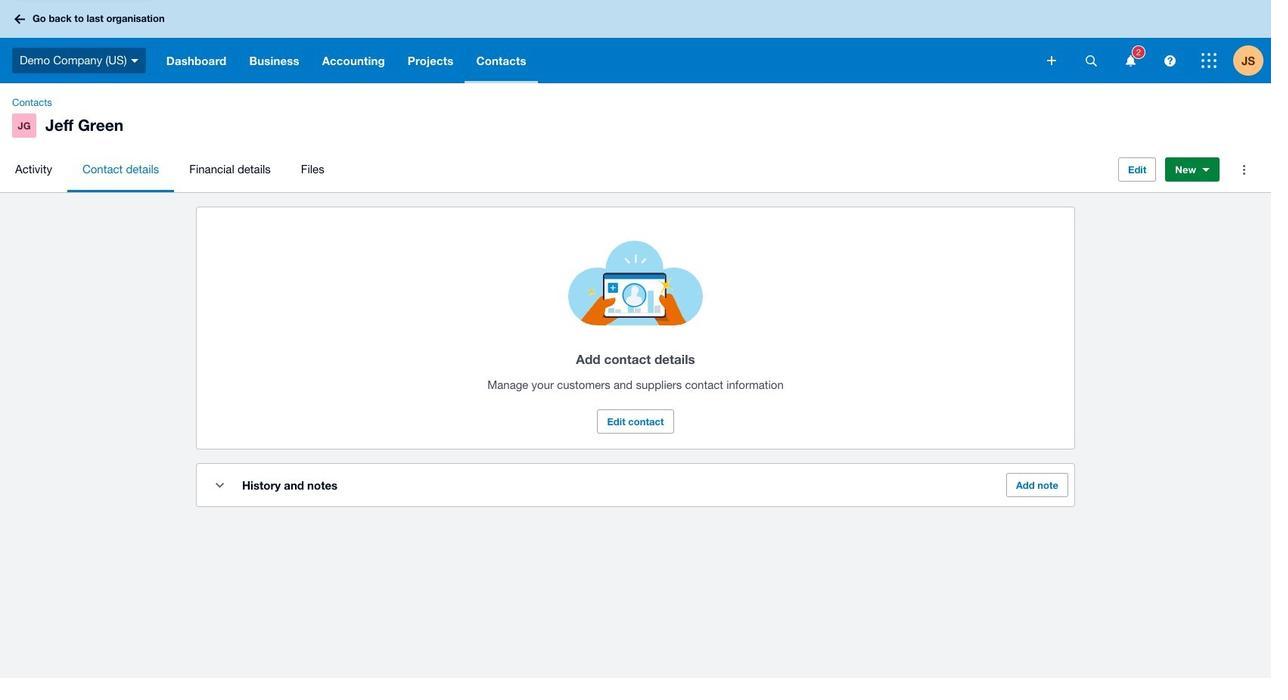 Task type: describe. For each thing, give the bounding box(es) containing it.
0 horizontal spatial svg image
[[14, 14, 25, 24]]

1 horizontal spatial svg image
[[1126, 55, 1135, 66]]

toggle image
[[215, 483, 224, 488]]

2 horizontal spatial svg image
[[1164, 55, 1176, 66]]



Task type: vqa. For each thing, say whether or not it's contained in the screenshot.
svg icon to the middle
yes



Task type: locate. For each thing, give the bounding box(es) containing it.
heading
[[488, 349, 784, 370]]

banner
[[0, 0, 1271, 83]]

svg image
[[1202, 53, 1217, 68], [1086, 55, 1097, 66], [1047, 56, 1056, 65], [131, 59, 138, 63]]

actions menu image
[[1229, 154, 1259, 185]]

menu
[[0, 147, 1106, 192]]

svg image
[[14, 14, 25, 24], [1126, 55, 1135, 66], [1164, 55, 1176, 66]]



